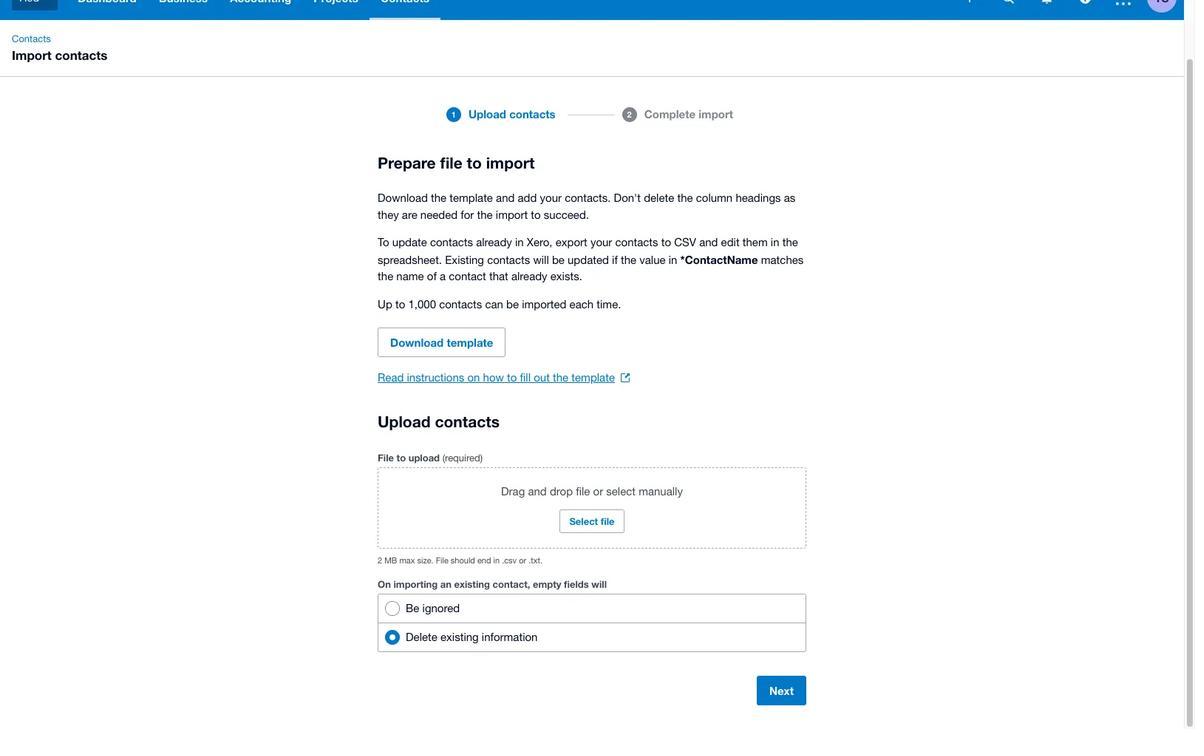 Task type: describe. For each thing, give the bounding box(es) containing it.
should
[[451, 556, 475, 565]]

(required)
[[443, 453, 483, 464]]

that
[[489, 270, 509, 282]]

already inside "matches the name of a contact that already exists."
[[512, 270, 548, 282]]

be ignored
[[406, 602, 460, 614]]

information
[[482, 631, 538, 643]]

1,000
[[409, 298, 436, 310]]

template inside download the template and add your contacts. don't delete the column headings as they are needed for the import to succeed.
[[450, 192, 493, 204]]

out
[[534, 371, 550, 384]]

be inside the "to update contacts already in xero, export your contacts to csv and edit them in the spreadsheet. existing contacts will be updated if the value in"
[[552, 253, 565, 266]]

upload inside tab list
[[469, 107, 506, 121]]

0 vertical spatial upload contacts
[[469, 107, 556, 121]]

select
[[607, 485, 636, 498]]

read instructions on how to fill out the template link
[[378, 369, 630, 387]]

will inside the "to update contacts already in xero, export your contacts to csv and edit them in the spreadsheet. existing contacts will be updated if the value in"
[[533, 253, 549, 266]]

in right end at left
[[494, 556, 500, 565]]

of
[[427, 270, 437, 282]]

to up the for
[[467, 154, 482, 172]]

download the template and add your contacts. don't delete the column headings as they are needed for the import to succeed.
[[378, 192, 796, 221]]

1
[[452, 109, 456, 119]]

in left xero,
[[515, 236, 524, 248]]

ignored
[[423, 602, 460, 614]]

*contactname
[[681, 253, 758, 266]]

add
[[518, 192, 537, 204]]

needed
[[421, 208, 458, 221]]

complete import
[[645, 107, 734, 121]]

to inside the "to update contacts already in xero, export your contacts to csv and edit them in the spreadsheet. existing contacts will be updated if the value in"
[[662, 236, 671, 248]]

spreadsheet.
[[378, 253, 442, 266]]

upload
[[409, 452, 440, 464]]

are
[[402, 208, 418, 221]]

for
[[461, 208, 474, 221]]

to inside download the template and add your contacts. don't delete the column headings as they are needed for the import to succeed.
[[531, 208, 541, 221]]

csv
[[675, 236, 697, 248]]

edit
[[721, 236, 740, 248]]

import
[[12, 47, 52, 63]]

as
[[784, 192, 796, 204]]

3 svg image from the left
[[1080, 0, 1091, 3]]

can
[[485, 298, 503, 310]]

if
[[612, 253, 618, 266]]

2 mb max size. file should end in .csv or .txt.
[[378, 556, 543, 565]]

a
[[440, 270, 446, 282]]

download template button
[[378, 328, 506, 357]]

2 svg image from the left
[[1003, 0, 1014, 3]]

existing
[[445, 253, 484, 266]]

contact
[[449, 270, 486, 282]]

contacts
[[12, 33, 51, 44]]

read instructions on how to fill out the template
[[378, 371, 615, 384]]

download template
[[390, 336, 494, 349]]

to left the upload
[[397, 452, 406, 464]]

in up the matches
[[771, 236, 780, 248]]

exists.
[[551, 270, 583, 282]]

the right the for
[[477, 208, 493, 221]]

select file button
[[560, 509, 625, 533]]

the right out
[[553, 371, 569, 384]]

don't
[[614, 192, 641, 204]]

time.
[[597, 298, 621, 310]]

template inside button
[[447, 336, 494, 349]]

read
[[378, 371, 404, 384]]

fields
[[564, 578, 589, 590]]

the right the delete
[[678, 192, 693, 204]]

1 horizontal spatial or
[[593, 485, 603, 498]]

in right value
[[669, 253, 678, 266]]

contact,
[[493, 578, 530, 590]]

empty
[[533, 578, 562, 590]]

on
[[378, 578, 391, 590]]

the right "if"
[[621, 253, 637, 266]]

drop
[[550, 485, 573, 498]]

prepare
[[378, 154, 436, 172]]

prepare file to import
[[378, 154, 535, 172]]

how
[[483, 371, 504, 384]]

on
[[468, 371, 480, 384]]

drag and drop file or select manually
[[501, 485, 683, 498]]

drag
[[501, 485, 525, 498]]

contacts inside contacts import contacts
[[55, 47, 107, 63]]

matches
[[761, 253, 804, 266]]

svg image
[[1042, 0, 1052, 3]]

delete
[[644, 192, 675, 204]]

fill
[[520, 371, 531, 384]]

file for select
[[601, 515, 615, 527]]

1 vertical spatial import
[[486, 154, 535, 172]]



Task type: locate. For each thing, give the bounding box(es) containing it.
template
[[450, 192, 493, 204], [447, 336, 494, 349], [572, 371, 615, 384]]

import inside download the template and add your contacts. don't delete the column headings as they are needed for the import to succeed.
[[496, 208, 528, 221]]

them
[[743, 236, 768, 248]]

instructions
[[407, 371, 465, 384]]

be up exists.
[[552, 253, 565, 266]]

max
[[400, 556, 415, 565]]

will
[[533, 253, 549, 266], [592, 578, 607, 590]]

1 horizontal spatial file
[[576, 485, 590, 498]]

1 vertical spatial upload
[[378, 413, 431, 431]]

next
[[770, 684, 794, 697]]

next button
[[757, 676, 807, 705]]

.txt.
[[529, 556, 543, 565]]

0 horizontal spatial will
[[533, 253, 549, 266]]

1 horizontal spatial upload
[[469, 107, 506, 121]]

0 horizontal spatial and
[[496, 192, 515, 204]]

contacts.
[[565, 192, 611, 204]]

2 vertical spatial file
[[601, 515, 615, 527]]

select
[[570, 515, 598, 527]]

0 horizontal spatial file
[[378, 452, 394, 464]]

will down xero,
[[533, 253, 549, 266]]

delete
[[406, 631, 438, 643]]

your inside the "to update contacts already in xero, export your contacts to csv and edit them in the spreadsheet. existing contacts will be updated if the value in"
[[591, 236, 613, 248]]

name
[[397, 270, 424, 282]]

file right size.
[[436, 556, 449, 565]]

upload up the upload
[[378, 413, 431, 431]]

1 horizontal spatial your
[[591, 236, 613, 248]]

already inside the "to update contacts already in xero, export your contacts to csv and edit them in the spreadsheet. existing contacts will be updated if the value in"
[[476, 236, 512, 248]]

xero,
[[527, 236, 553, 248]]

your up "updated"
[[591, 236, 613, 248]]

0 vertical spatial and
[[496, 192, 515, 204]]

upload contacts up file to upload (required)
[[378, 413, 500, 431]]

0 horizontal spatial upload
[[378, 413, 431, 431]]

select file
[[570, 515, 615, 527]]

already right that
[[512, 270, 548, 282]]

0 horizontal spatial be
[[507, 298, 519, 310]]

2
[[627, 109, 632, 119], [378, 556, 382, 565]]

tab list
[[163, 100, 1021, 152]]

up
[[378, 298, 392, 310]]

already
[[476, 236, 512, 248], [512, 270, 548, 282]]

1 vertical spatial template
[[447, 336, 494, 349]]

svg image
[[966, 0, 975, 2], [1003, 0, 1014, 3], [1080, 0, 1091, 3], [1117, 0, 1131, 5]]

contacts
[[55, 47, 107, 63], [510, 107, 556, 121], [430, 236, 473, 248], [616, 236, 659, 248], [487, 253, 530, 266], [439, 298, 482, 310], [435, 413, 500, 431]]

import up add
[[486, 154, 535, 172]]

1 vertical spatial will
[[592, 578, 607, 590]]

1 vertical spatial and
[[700, 236, 718, 248]]

or left ".txt."
[[519, 556, 527, 565]]

0 vertical spatial already
[[476, 236, 512, 248]]

and
[[496, 192, 515, 204], [700, 236, 718, 248], [528, 485, 547, 498]]

existing down ignored
[[441, 631, 479, 643]]

1 svg image from the left
[[966, 0, 975, 2]]

mb
[[385, 556, 397, 565]]

to down add
[[531, 208, 541, 221]]

and inside download the template and add your contacts. don't delete the column headings as they are needed for the import to succeed.
[[496, 192, 515, 204]]

each
[[570, 298, 594, 310]]

1 vertical spatial file
[[576, 485, 590, 498]]

the
[[431, 192, 447, 204], [678, 192, 693, 204], [477, 208, 493, 221], [783, 236, 798, 248], [621, 253, 637, 266], [378, 270, 394, 282], [553, 371, 569, 384]]

existing inside on importing an existing contact, empty fields will group
[[441, 631, 479, 643]]

column
[[696, 192, 733, 204]]

download up are
[[378, 192, 428, 204]]

manually
[[639, 485, 683, 498]]

to inside read instructions on how to fill out the template link
[[507, 371, 517, 384]]

1 vertical spatial be
[[507, 298, 519, 310]]

1 vertical spatial 2
[[378, 556, 382, 565]]

download
[[378, 192, 428, 204], [390, 336, 444, 349]]

file right select
[[601, 515, 615, 527]]

the up needed
[[431, 192, 447, 204]]

delete existing information
[[406, 631, 538, 643]]

file right drop
[[576, 485, 590, 498]]

0 vertical spatial file
[[378, 452, 394, 464]]

1 vertical spatial download
[[390, 336, 444, 349]]

1 vertical spatial or
[[519, 556, 527, 565]]

and inside the "to update contacts already in xero, export your contacts to csv and edit them in the spreadsheet. existing contacts will be updated if the value in"
[[700, 236, 718, 248]]

your up "succeed."
[[540, 192, 562, 204]]

to left csv
[[662, 236, 671, 248]]

download down 1,000
[[390, 336, 444, 349]]

on importing an existing contact, empty fields will group
[[378, 594, 807, 652]]

2 left the complete at the right top of the page
[[627, 109, 632, 119]]

contacts import contacts
[[12, 33, 107, 63]]

2 vertical spatial template
[[572, 371, 615, 384]]

0 vertical spatial your
[[540, 192, 562, 204]]

the up the matches
[[783, 236, 798, 248]]

0 horizontal spatial 2
[[378, 556, 382, 565]]

template up on
[[447, 336, 494, 349]]

2 vertical spatial import
[[496, 208, 528, 221]]

file right prepare
[[440, 154, 463, 172]]

0 vertical spatial upload
[[469, 107, 506, 121]]

importing
[[394, 578, 438, 590]]

an
[[441, 578, 452, 590]]

headings
[[736, 192, 781, 204]]

file for prepare
[[440, 154, 463, 172]]

0 vertical spatial be
[[552, 253, 565, 266]]

upload contacts right 1
[[469, 107, 556, 121]]

0 vertical spatial 2
[[627, 109, 632, 119]]

download inside download the template and add your contacts. don't delete the column headings as they are needed for the import to succeed.
[[378, 192, 428, 204]]

2 for 2
[[627, 109, 632, 119]]

download for download template
[[390, 336, 444, 349]]

0 vertical spatial import
[[699, 107, 734, 121]]

and left drop
[[528, 485, 547, 498]]

they
[[378, 208, 399, 221]]

0 vertical spatial download
[[378, 192, 428, 204]]

upload right 1
[[469, 107, 506, 121]]

succeed.
[[544, 208, 589, 221]]

file inside 'button'
[[601, 515, 615, 527]]

up to 1,000 contacts can be imported each time.
[[378, 298, 621, 310]]

1 vertical spatial already
[[512, 270, 548, 282]]

the inside "matches the name of a contact that already exists."
[[378, 270, 394, 282]]

4 svg image from the left
[[1117, 0, 1131, 5]]

and up *contactname in the top of the page
[[700, 236, 718, 248]]

to left fill
[[507, 371, 517, 384]]

file to upload (required)
[[378, 452, 483, 464]]

2 vertical spatial and
[[528, 485, 547, 498]]

to
[[378, 236, 389, 248]]

tab panel
[[163, 129, 1021, 152]]

template up the for
[[450, 192, 493, 204]]

2 for 2 mb max size. file should end in .csv or .txt.
[[378, 556, 382, 565]]

be right the can
[[507, 298, 519, 310]]

already up the existing
[[476, 236, 512, 248]]

update
[[392, 236, 427, 248]]

existing down "should"
[[454, 578, 490, 590]]

on importing an existing contact, empty fields will
[[378, 578, 607, 590]]

complete
[[645, 107, 696, 121]]

1 vertical spatial upload contacts
[[378, 413, 500, 431]]

upload
[[469, 107, 506, 121], [378, 413, 431, 431]]

1 vertical spatial your
[[591, 236, 613, 248]]

value
[[640, 253, 666, 266]]

contacts link
[[6, 32, 57, 47]]

1 horizontal spatial will
[[592, 578, 607, 590]]

1 vertical spatial existing
[[441, 631, 479, 643]]

or left select at the right bottom of page
[[593, 485, 603, 498]]

file
[[440, 154, 463, 172], [576, 485, 590, 498], [601, 515, 615, 527]]

2 left mb
[[378, 556, 382, 565]]

0 vertical spatial existing
[[454, 578, 490, 590]]

to right "up"
[[396, 298, 405, 310]]

file left the upload
[[378, 452, 394, 464]]

upload contacts
[[469, 107, 556, 121], [378, 413, 500, 431]]

end
[[478, 556, 491, 565]]

1 vertical spatial file
[[436, 556, 449, 565]]

imported
[[522, 298, 567, 310]]

1 horizontal spatial file
[[436, 556, 449, 565]]

.csv
[[502, 556, 517, 565]]

1 horizontal spatial 2
[[627, 109, 632, 119]]

updated
[[568, 253, 609, 266]]

tab list containing upload contacts
[[163, 100, 1021, 152]]

be
[[406, 602, 420, 614]]

to
[[467, 154, 482, 172], [531, 208, 541, 221], [662, 236, 671, 248], [396, 298, 405, 310], [507, 371, 517, 384], [397, 452, 406, 464]]

download inside button
[[390, 336, 444, 349]]

0 vertical spatial will
[[533, 253, 549, 266]]

matches the name of a contact that already exists.
[[378, 253, 804, 282]]

1 horizontal spatial be
[[552, 253, 565, 266]]

export
[[556, 236, 588, 248]]

template right out
[[572, 371, 615, 384]]

2 horizontal spatial and
[[700, 236, 718, 248]]

and left add
[[496, 192, 515, 204]]

0 vertical spatial or
[[593, 485, 603, 498]]

the left name
[[378, 270, 394, 282]]

0 horizontal spatial or
[[519, 556, 527, 565]]

download for download the template and add your contacts. don't delete the column headings as they are needed for the import to succeed.
[[378, 192, 428, 204]]

to update contacts already in xero, export your contacts to csv and edit them in the spreadsheet. existing contacts will be updated if the value in
[[378, 236, 798, 266]]

existing
[[454, 578, 490, 590], [441, 631, 479, 643]]

0 horizontal spatial your
[[540, 192, 562, 204]]

your inside download the template and add your contacts. don't delete the column headings as they are needed for the import to succeed.
[[540, 192, 562, 204]]

in
[[515, 236, 524, 248], [771, 236, 780, 248], [669, 253, 678, 266], [494, 556, 500, 565]]

0 vertical spatial file
[[440, 154, 463, 172]]

size.
[[417, 556, 434, 565]]

0 horizontal spatial file
[[440, 154, 463, 172]]

2 horizontal spatial file
[[601, 515, 615, 527]]

will right fields
[[592, 578, 607, 590]]

0 vertical spatial template
[[450, 192, 493, 204]]

your
[[540, 192, 562, 204], [591, 236, 613, 248]]

import
[[699, 107, 734, 121], [486, 154, 535, 172], [496, 208, 528, 221]]

import right the complete at the right top of the page
[[699, 107, 734, 121]]

import down add
[[496, 208, 528, 221]]

1 horizontal spatial and
[[528, 485, 547, 498]]



Task type: vqa. For each thing, say whether or not it's contained in the screenshot.
Contacts at the left of page
yes



